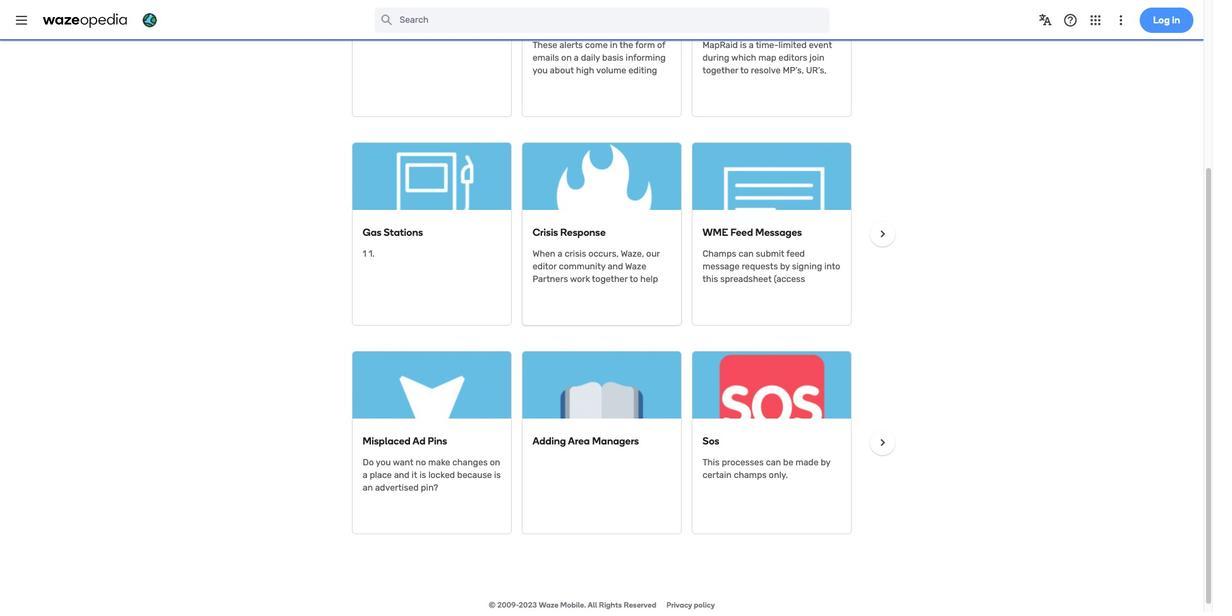 Task type: describe. For each thing, give the bounding box(es) containing it.
processes
[[722, 457, 764, 468]]

the inside when a crisis occurs, waze, our editor community and waze partners work together to help people in the affected area.
[[572, 286, 586, 297]]

privacy
[[667, 601, 693, 610]]

new communities tool kit link
[[363, 18, 486, 30]]

privacy policy
[[667, 601, 715, 610]]

by inside champs can submit feed message requests by signing into this spreadsheet (access restricted) and filling in the required information.
[[781, 261, 790, 272]]

this
[[703, 274, 719, 285]]

and inside do you want no make changes on a place and it is locked because is an advertised pin?
[[394, 470, 410, 481]]

editor
[[533, 261, 557, 272]]

the inside these alerts come in the form of emails on a daily basis informing you about high volume editing activities in your area.
[[620, 40, 634, 51]]

gas stations link
[[363, 226, 423, 238]]

new communities tool kit
[[363, 18, 486, 30]]

a inside do you want no make changes on a place and it is locked because is an advertised pin?
[[363, 470, 368, 481]]

1 1.
[[363, 248, 375, 259]]

champs
[[734, 470, 767, 481]]

alerts
[[560, 40, 583, 51]]

want
[[393, 457, 414, 468]]

can inside champs can submit feed message requests by signing into this spreadsheet (access restricted) and filling in the required information.
[[739, 248, 754, 259]]

on inside these alerts come in the form of emails on a daily basis informing you about high volume editing activities in your area.
[[562, 52, 572, 63]]

feed
[[731, 226, 754, 238]]

come
[[585, 40, 608, 51]]

2009-
[[498, 601, 519, 610]]

community
[[559, 261, 606, 272]]

high
[[576, 65, 595, 76]]

the inside champs can submit feed message requests by signing into this spreadsheet (access restricted) and filling in the required information.
[[800, 286, 814, 297]]

occurs,
[[589, 248, 619, 259]]

high
[[533, 18, 555, 30]]

basis
[[603, 52, 624, 63]]

locked
[[429, 470, 455, 481]]

waze,
[[621, 248, 645, 259]]

area. inside these alerts come in the form of emails on a daily basis informing you about high volume editing activities in your area.
[[603, 78, 623, 89]]

this processes can be made by certain champs only.
[[703, 457, 831, 481]]

alerts
[[595, 18, 622, 30]]

work
[[570, 274, 590, 285]]

adding area managers link
[[533, 435, 640, 447]]

do
[[363, 457, 374, 468]]

(access
[[774, 274, 806, 285]]

message
[[703, 261, 740, 272]]

rights
[[599, 601, 623, 610]]

to
[[630, 274, 639, 285]]

waze inside when a crisis occurs, waze, our editor community and waze partners work together to help people in the affected area.
[[626, 261, 647, 272]]

1
[[363, 248, 367, 259]]

in left your
[[573, 78, 580, 89]]

it
[[412, 470, 418, 481]]

affected
[[588, 286, 623, 297]]

crisis
[[565, 248, 587, 259]]

into
[[825, 261, 841, 272]]

on inside do you want no make changes on a place and it is locked because is an advertised pin?
[[490, 457, 501, 468]]

an
[[363, 482, 373, 493]]

communities
[[386, 18, 449, 30]]

no
[[416, 457, 426, 468]]

1 vertical spatial waze
[[539, 601, 559, 610]]

partners
[[533, 274, 569, 285]]

activities
[[533, 78, 571, 89]]

informing
[[626, 52, 666, 63]]

gas stations
[[363, 226, 423, 238]]

wme feed messages link
[[703, 226, 803, 238]]

emails
[[533, 52, 560, 63]]

messages
[[756, 226, 803, 238]]

sos
[[703, 435, 720, 447]]

can inside the this processes can be made by certain champs only.
[[766, 457, 782, 468]]

2023
[[519, 601, 537, 610]]

area
[[568, 435, 590, 447]]

this
[[703, 457, 720, 468]]

© 2009-2023 waze mobile. all rights reserved
[[489, 601, 657, 610]]

made
[[796, 457, 819, 468]]

daily
[[581, 52, 600, 63]]

stations
[[384, 226, 423, 238]]

sos link
[[703, 435, 720, 447]]

these alerts come in the form of emails on a daily basis informing you about high volume editing activities in your area.
[[533, 40, 666, 89]]

kit
[[473, 18, 486, 30]]

together
[[592, 274, 628, 285]]

in up the basis
[[610, 40, 618, 51]]

volume
[[557, 18, 593, 30]]

area. inside when a crisis occurs, waze, our editor community and waze partners work together to help people in the affected area.
[[625, 286, 645, 297]]

wme feed messages
[[703, 226, 803, 238]]

editing
[[629, 65, 658, 76]]

information.
[[740, 299, 790, 310]]

in inside when a crisis occurs, waze, our editor community and waze partners work together to help people in the affected area.
[[563, 286, 570, 297]]



Task type: locate. For each thing, give the bounding box(es) containing it.
you inside these alerts come in the form of emails on a daily basis informing you about high volume editing activities in your area.
[[533, 65, 548, 76]]

a left the crisis at the left top of page
[[558, 248, 563, 259]]

these
[[533, 40, 558, 51]]

1 horizontal spatial area.
[[625, 286, 645, 297]]

submit
[[756, 248, 785, 259]]

is right it
[[420, 470, 426, 481]]

0 vertical spatial can
[[739, 248, 754, 259]]

required
[[703, 299, 738, 310]]

feed
[[787, 248, 805, 259]]

1 horizontal spatial by
[[821, 457, 831, 468]]

1 vertical spatial on
[[490, 457, 501, 468]]

all
[[588, 601, 598, 610]]

and inside when a crisis occurs, waze, our editor community and waze partners work together to help people in the affected area.
[[608, 261, 624, 272]]

crisis
[[533, 226, 559, 238]]

filling
[[766, 286, 788, 297]]

1 vertical spatial area.
[[625, 286, 645, 297]]

area. down the to
[[625, 286, 645, 297]]

the down '(access'
[[800, 286, 814, 297]]

1 vertical spatial a
[[558, 248, 563, 259]]

reserved
[[624, 601, 657, 610]]

2 is from the left
[[494, 470, 501, 481]]

our
[[647, 248, 660, 259]]

raids
[[726, 18, 752, 30]]

0 horizontal spatial you
[[376, 457, 391, 468]]

policy
[[694, 601, 715, 610]]

and down want at the left of page
[[394, 470, 410, 481]]

when
[[533, 248, 556, 259]]

do you want no make changes on a place and it is locked because is an advertised pin?
[[363, 457, 501, 493]]

0 horizontal spatial by
[[781, 261, 790, 272]]

0 horizontal spatial on
[[490, 457, 501, 468]]

certain
[[703, 470, 732, 481]]

champs can submit feed message requests by signing into this spreadsheet (access restricted) and filling in the required information.
[[703, 248, 841, 310]]

and up information.
[[749, 286, 764, 297]]

on up because
[[490, 457, 501, 468]]

a inside when a crisis occurs, waze, our editor community and waze partners work together to help people in the affected area.
[[558, 248, 563, 259]]

a inside these alerts come in the form of emails on a daily basis informing you about high volume editing activities in your area.
[[574, 52, 579, 63]]

advertised
[[375, 482, 419, 493]]

0 vertical spatial you
[[533, 65, 548, 76]]

in
[[610, 40, 618, 51], [573, 78, 580, 89], [563, 286, 570, 297], [790, 286, 798, 297]]

high volume alerts
[[533, 18, 622, 30]]

misplaced ad pins link
[[363, 435, 448, 447]]

crisis response
[[533, 226, 606, 238]]

mobile.
[[561, 601, 587, 610]]

0 horizontal spatial is
[[420, 470, 426, 481]]

0 horizontal spatial and
[[394, 470, 410, 481]]

volume
[[597, 65, 627, 76]]

pin?
[[421, 482, 439, 493]]

0 vertical spatial by
[[781, 261, 790, 272]]

0 horizontal spatial can
[[739, 248, 754, 259]]

privacy policy link
[[667, 601, 715, 610]]

misplaced ad pins
[[363, 435, 448, 447]]

by inside the this processes can be made by certain champs only.
[[821, 457, 831, 468]]

be
[[784, 457, 794, 468]]

the down work
[[572, 286, 586, 297]]

restricted)
[[703, 286, 746, 297]]

can up requests
[[739, 248, 754, 259]]

crisis response link
[[533, 226, 606, 238]]

area. down volume on the top of page
[[603, 78, 623, 89]]

waze
[[626, 261, 647, 272], [539, 601, 559, 610]]

new
[[363, 18, 384, 30]]

form
[[636, 40, 655, 51]]

waze right 2023
[[539, 601, 559, 610]]

2 vertical spatial and
[[394, 470, 410, 481]]

1 horizontal spatial waze
[[626, 261, 647, 272]]

0 vertical spatial and
[[608, 261, 624, 272]]

by right made
[[821, 457, 831, 468]]

adding
[[533, 435, 566, 447]]

map raids
[[703, 18, 752, 30]]

0 horizontal spatial area.
[[603, 78, 623, 89]]

the up the basis
[[620, 40, 634, 51]]

a up "an"
[[363, 470, 368, 481]]

ad
[[413, 435, 426, 447]]

and
[[608, 261, 624, 272], [749, 286, 764, 297], [394, 470, 410, 481]]

1 horizontal spatial is
[[494, 470, 501, 481]]

area.
[[603, 78, 623, 89], [625, 286, 645, 297]]

you up place
[[376, 457, 391, 468]]

0 vertical spatial a
[[574, 52, 579, 63]]

you inside do you want no make changes on a place and it is locked because is an advertised pin?
[[376, 457, 391, 468]]

2 horizontal spatial the
[[800, 286, 814, 297]]

when a crisis occurs, waze, our editor community and waze partners work together to help people in the affected area.
[[533, 248, 660, 297]]

the
[[620, 40, 634, 51], [572, 286, 586, 297], [800, 286, 814, 297]]

requests
[[742, 261, 779, 272]]

pins
[[428, 435, 448, 447]]

1.
[[369, 248, 375, 259]]

place
[[370, 470, 392, 481]]

a
[[574, 52, 579, 63], [558, 248, 563, 259], [363, 470, 368, 481]]

1 horizontal spatial can
[[766, 457, 782, 468]]

1 vertical spatial can
[[766, 457, 782, 468]]

1 horizontal spatial on
[[562, 52, 572, 63]]

of
[[658, 40, 666, 51]]

changes
[[453, 457, 488, 468]]

adding area managers
[[533, 435, 640, 447]]

1 horizontal spatial the
[[620, 40, 634, 51]]

1 vertical spatial by
[[821, 457, 831, 468]]

tool
[[451, 18, 470, 30]]

a down alerts
[[574, 52, 579, 63]]

1 vertical spatial and
[[749, 286, 764, 297]]

1 horizontal spatial and
[[608, 261, 624, 272]]

on up the about
[[562, 52, 572, 63]]

is right because
[[494, 470, 501, 481]]

in right people
[[563, 286, 570, 297]]

1 is from the left
[[420, 470, 426, 481]]

about
[[550, 65, 574, 76]]

response
[[561, 226, 606, 238]]

0 vertical spatial waze
[[626, 261, 647, 272]]

spreadsheet
[[721, 274, 772, 285]]

map
[[703, 18, 724, 30]]

can up only.
[[766, 457, 782, 468]]

champs
[[703, 248, 737, 259]]

1 vertical spatial you
[[376, 457, 391, 468]]

on
[[562, 52, 572, 63], [490, 457, 501, 468]]

make
[[429, 457, 451, 468]]

signing
[[793, 261, 823, 272]]

0 horizontal spatial waze
[[539, 601, 559, 610]]

waze up the to
[[626, 261, 647, 272]]

in inside champs can submit feed message requests by signing into this spreadsheet (access restricted) and filling in the required information.
[[790, 286, 798, 297]]

and inside champs can submit feed message requests by signing into this spreadsheet (access restricted) and filling in the required information.
[[749, 286, 764, 297]]

you down emails
[[533, 65, 548, 76]]

2 horizontal spatial a
[[574, 52, 579, 63]]

1 horizontal spatial you
[[533, 65, 548, 76]]

and up together
[[608, 261, 624, 272]]

people
[[533, 286, 561, 297]]

0 vertical spatial area.
[[603, 78, 623, 89]]

by up '(access'
[[781, 261, 790, 272]]

managers
[[593, 435, 640, 447]]

1 horizontal spatial a
[[558, 248, 563, 259]]

because
[[458, 470, 492, 481]]

0 horizontal spatial a
[[363, 470, 368, 481]]

wme
[[703, 226, 729, 238]]

0 vertical spatial on
[[562, 52, 572, 63]]

2 horizontal spatial and
[[749, 286, 764, 297]]

0 horizontal spatial the
[[572, 286, 586, 297]]

2 vertical spatial a
[[363, 470, 368, 481]]

in down '(access'
[[790, 286, 798, 297]]

gas
[[363, 226, 382, 238]]



Task type: vqa. For each thing, say whether or not it's contained in the screenshot.
LOS ANGELES, CA, USA
no



